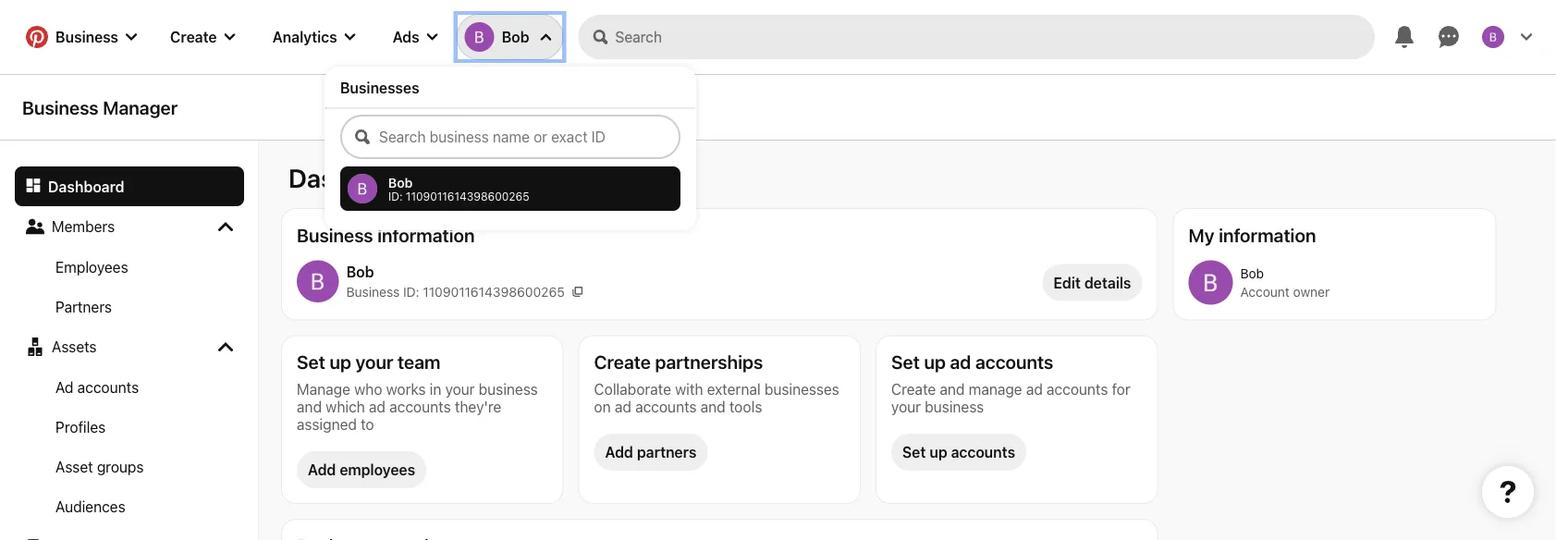 Task type: describe. For each thing, give the bounding box(es) containing it.
with
[[675, 380, 703, 398]]

ad right manage
[[1026, 380, 1043, 398]]

bob id: 1109011614398600265
[[388, 175, 530, 203]]

members
[[52, 217, 115, 235]]

set up accounts
[[903, 443, 1016, 461]]

add employees button
[[297, 451, 426, 488]]

businesses
[[765, 380, 840, 398]]

add partners
[[605, 443, 697, 461]]

collaborate
[[594, 380, 671, 398]]

1109011614398600265 for bob id: 1109011614398600265
[[406, 190, 530, 203]]

businesses
[[340, 79, 420, 96]]

partners
[[637, 443, 697, 461]]

manage
[[969, 380, 1023, 398]]

business for business manager
[[22, 96, 99, 118]]

business inside set up ad accounts create and manage ad accounts for your business
[[925, 398, 984, 415]]

create inside set up ad accounts create and manage ad accounts for your business
[[892, 380, 936, 398]]

account
[[1241, 284, 1290, 300]]

and inside set up ad accounts create and manage ad accounts for your business
[[940, 380, 965, 398]]

partners
[[55, 298, 112, 315]]

1109011614398600265 for business id: 1109011614398600265
[[423, 284, 565, 299]]

owner
[[1294, 284, 1330, 300]]

business for business id: 1109011614398600265
[[346, 284, 400, 299]]

bob inside bob id: 1109011614398600265
[[388, 175, 413, 190]]

dashboard image
[[26, 178, 41, 193]]

ads
[[393, 28, 419, 46]]

ad inside set up your team manage who works in your business and which ad accounts they're assigned to
[[369, 398, 386, 415]]

bob inside bob button
[[502, 28, 529, 46]]

external
[[707, 380, 761, 398]]

ad accounts
[[55, 378, 139, 396]]

information for business information
[[378, 224, 475, 246]]

bob image inside button
[[465, 22, 494, 52]]

bob account owner
[[1241, 265, 1330, 300]]

partnerships
[[655, 351, 763, 373]]

bob image for my information
[[1189, 260, 1233, 305]]

employees
[[55, 258, 128, 276]]

primary navigation header navigation
[[11, 4, 1545, 230]]

audiences
[[55, 498, 125, 515]]

profiles button
[[15, 407, 244, 447]]

business badge dropdown menu button image
[[126, 31, 137, 43]]

asset groups
[[55, 458, 144, 475]]

assigned
[[297, 415, 357, 433]]

business for business
[[55, 28, 118, 46]]

assets button
[[15, 326, 244, 367]]

id: for bob
[[388, 190, 403, 203]]

edit details
[[1054, 274, 1132, 291]]

partners button
[[15, 287, 244, 326]]

accounts inside button
[[77, 378, 139, 396]]

my
[[1189, 224, 1215, 246]]

ad accounts button
[[15, 367, 244, 407]]

works
[[386, 380, 426, 398]]

to
[[361, 415, 374, 433]]

audiences button
[[15, 486, 244, 526]]

edit
[[1054, 274, 1081, 291]]

business inside set up your team manage who works in your business and which ad accounts they're assigned to
[[479, 380, 538, 398]]

in
[[430, 380, 441, 398]]

create for create partnerships collaborate with external businesses on ad accounts and tools
[[594, 351, 651, 373]]

up for ad
[[924, 351, 946, 373]]

accounts up manage
[[976, 351, 1054, 373]]

which
[[326, 398, 365, 415]]



Task type: vqa. For each thing, say whether or not it's contained in the screenshot.
Account search search field
yes



Task type: locate. For each thing, give the bounding box(es) containing it.
2 more sections image from the top
[[218, 339, 233, 354]]

your inside set up ad accounts create and manage ad accounts for your business
[[892, 398, 921, 415]]

dashboard button
[[15, 166, 244, 206]]

1 vertical spatial bob image
[[348, 174, 377, 203]]

set inside set up your team manage who works in your business and which ad accounts they're assigned to
[[297, 351, 325, 373]]

accounts left for
[[1047, 380, 1108, 398]]

up for your
[[330, 351, 351, 373]]

accounts inside create partnerships collaborate with external businesses on ad accounts and tools
[[635, 398, 697, 415]]

0 horizontal spatial and
[[297, 398, 322, 415]]

bob left account switcher arrow icon
[[502, 28, 529, 46]]

ad inside create partnerships collaborate with external businesses on ad accounts and tools
[[615, 398, 632, 415]]

id:
[[388, 190, 403, 203], [403, 284, 420, 299]]

edit details button
[[1043, 264, 1143, 301]]

ad
[[950, 351, 971, 373], [1026, 380, 1043, 398], [369, 398, 386, 415], [615, 398, 632, 415]]

details
[[1085, 274, 1132, 291]]

id: inside bob id: 1109011614398600265
[[388, 190, 403, 203]]

on
[[594, 398, 611, 415]]

tools
[[730, 398, 762, 415]]

assets image
[[26, 338, 44, 356]]

accounts down the team
[[390, 398, 451, 415]]

accounts inside set up your team manage who works in your business and which ad accounts they're assigned to
[[390, 398, 451, 415]]

asset groups button
[[15, 447, 244, 486]]

asset
[[55, 458, 93, 475]]

1 information from the left
[[378, 224, 475, 246]]

bob button
[[457, 15, 563, 59]]

set inside "button"
[[903, 443, 926, 461]]

more sections image inside assets "dropdown button"
[[218, 339, 233, 354]]

up inside set up your team manage who works in your business and which ad accounts they're assigned to
[[330, 351, 351, 373]]

0 horizontal spatial bob image
[[348, 174, 377, 203]]

business manager
[[22, 96, 178, 118]]

2 vertical spatial create
[[892, 380, 936, 398]]

up inside set up ad accounts create and manage ad accounts for your business
[[924, 351, 946, 373]]

set inside set up ad accounts create and manage ad accounts for your business
[[892, 351, 920, 373]]

create inside dropdown button
[[170, 28, 217, 46]]

create partnerships collaborate with external businesses on ad accounts and tools
[[594, 351, 840, 415]]

dashboard
[[289, 163, 418, 193], [48, 178, 125, 195]]

business
[[479, 380, 538, 398], [925, 398, 984, 415]]

and left manage
[[940, 380, 965, 398]]

0 horizontal spatial add
[[308, 461, 336, 479]]

bob inside bob account owner
[[1241, 265, 1264, 281]]

2 horizontal spatial and
[[940, 380, 965, 398]]

1 vertical spatial more sections image
[[218, 339, 233, 354]]

bob image
[[465, 22, 494, 52], [297, 260, 339, 303], [1189, 260, 1233, 305]]

and
[[940, 380, 965, 398], [297, 398, 322, 415], [701, 398, 726, 415]]

Account search search field
[[340, 115, 681, 159]]

team
[[398, 351, 441, 373]]

id: down business information
[[403, 284, 420, 299]]

0 horizontal spatial bob image
[[297, 260, 339, 303]]

0 vertical spatial id:
[[388, 190, 403, 203]]

dashboard up members
[[48, 178, 125, 195]]

set for set up your team
[[297, 351, 325, 373]]

business up set up accounts "button"
[[925, 398, 984, 415]]

bob image
[[1483, 26, 1505, 48], [348, 174, 377, 203]]

1109011614398600265
[[406, 190, 530, 203], [423, 284, 565, 299]]

accounts
[[976, 351, 1054, 373], [77, 378, 139, 396], [1047, 380, 1108, 398], [390, 398, 451, 415], [635, 398, 697, 415], [951, 443, 1016, 461]]

business inside button
[[55, 28, 118, 46]]

1 horizontal spatial id:
[[403, 284, 420, 299]]

and left 'tools'
[[701, 398, 726, 415]]

your up who
[[356, 351, 393, 373]]

and left the which
[[297, 398, 322, 415]]

0 horizontal spatial id:
[[388, 190, 403, 203]]

pinterest image
[[26, 26, 48, 48]]

ads button
[[378, 15, 453, 59]]

profiles
[[55, 418, 106, 436]]

information up bob account owner
[[1219, 224, 1316, 246]]

search icon image
[[593, 30, 608, 44]]

create up collaborate on the bottom left
[[594, 351, 651, 373]]

create up the set up accounts
[[892, 380, 936, 398]]

employees
[[340, 461, 415, 479]]

up
[[330, 351, 351, 373], [924, 351, 946, 373], [930, 443, 948, 461]]

ad right on
[[615, 398, 632, 415]]

employees button
[[15, 247, 244, 287]]

manager
[[103, 96, 178, 118]]

0 horizontal spatial information
[[378, 224, 475, 246]]

groups
[[97, 458, 144, 475]]

add down 'assigned'
[[308, 461, 336, 479]]

1 horizontal spatial dashboard
[[289, 163, 418, 193]]

0 horizontal spatial business
[[479, 380, 538, 398]]

and inside set up your team manage who works in your business and which ad accounts they're assigned to
[[297, 398, 322, 415]]

Search text field
[[615, 15, 1375, 59]]

add employees
[[308, 461, 415, 479]]

bob image right ads popup button
[[465, 22, 494, 52]]

your up the set up accounts
[[892, 398, 921, 415]]

business
[[55, 28, 118, 46], [22, 96, 99, 118], [297, 224, 373, 246], [346, 284, 400, 299]]

add
[[605, 443, 633, 461], [308, 461, 336, 479]]

create button
[[155, 15, 250, 59]]

business right in on the bottom left
[[479, 380, 538, 398]]

1 vertical spatial 1109011614398600265
[[423, 284, 565, 299]]

bob up business information
[[388, 175, 413, 190]]

1 horizontal spatial your
[[445, 380, 475, 398]]

2 horizontal spatial bob image
[[1189, 260, 1233, 305]]

business for business information
[[297, 224, 373, 246]]

id: up business information
[[388, 190, 403, 203]]

create right business badge dropdown menu button image
[[170, 28, 217, 46]]

bob image for business information
[[297, 260, 339, 303]]

and inside create partnerships collaborate with external businesses on ad accounts and tools
[[701, 398, 726, 415]]

account switcher arrow icon image
[[541, 31, 552, 43]]

information down bob id: 1109011614398600265
[[378, 224, 475, 246]]

2 information from the left
[[1219, 224, 1316, 246]]

more sections image
[[218, 219, 233, 234], [218, 339, 233, 354]]

create
[[170, 28, 217, 46], [594, 351, 651, 373], [892, 380, 936, 398]]

ad up manage
[[950, 351, 971, 373]]

more sections image for ad accounts
[[218, 339, 233, 354]]

assets
[[52, 338, 97, 355]]

0 vertical spatial bob image
[[1483, 26, 1505, 48]]

0 horizontal spatial dashboard
[[48, 178, 125, 195]]

information for my information
[[1219, 224, 1316, 246]]

add for collaborate
[[605, 443, 633, 461]]

bob down business information
[[346, 262, 374, 280]]

dashboard inside dashboard 'button'
[[48, 178, 125, 195]]

analytics
[[272, 28, 337, 46]]

set for set up ad accounts
[[892, 351, 920, 373]]

my information
[[1189, 224, 1316, 246]]

set up accounts button
[[892, 434, 1027, 471]]

add for your
[[308, 461, 336, 479]]

bob
[[502, 28, 529, 46], [388, 175, 413, 190], [346, 262, 374, 280], [1241, 265, 1264, 281]]

bob up account
[[1241, 265, 1264, 281]]

bob image down business information
[[297, 260, 339, 303]]

more sections image inside members dropdown button
[[218, 219, 233, 234]]

1109011614398600265 inside bob id: 1109011614398600265
[[406, 190, 530, 203]]

0 horizontal spatial your
[[356, 351, 393, 373]]

1 horizontal spatial add
[[605, 443, 633, 461]]

people image
[[26, 217, 44, 236]]

1 horizontal spatial information
[[1219, 224, 1316, 246]]

information
[[378, 224, 475, 246], [1219, 224, 1316, 246]]

business information
[[297, 224, 475, 246]]

members button
[[15, 206, 244, 247]]

1 horizontal spatial bob image
[[1483, 26, 1505, 48]]

set up your team manage who works in your business and which ad accounts they're assigned to
[[297, 351, 538, 433]]

accounts inside "button"
[[951, 443, 1016, 461]]

1 horizontal spatial and
[[701, 398, 726, 415]]

2 horizontal spatial create
[[892, 380, 936, 398]]

1 horizontal spatial create
[[594, 351, 651, 373]]

your
[[356, 351, 393, 373], [445, 380, 475, 398], [892, 398, 921, 415]]

accounts down manage
[[951, 443, 1016, 461]]

dashboard up business information
[[289, 163, 418, 193]]

more sections image for employees
[[218, 219, 233, 234]]

create for create
[[170, 28, 217, 46]]

accounts up partners in the left of the page
[[635, 398, 697, 415]]

0 vertical spatial 1109011614398600265
[[406, 190, 530, 203]]

up inside "button"
[[930, 443, 948, 461]]

create inside create partnerships collaborate with external businesses on ad accounts and tools
[[594, 351, 651, 373]]

1 more sections image from the top
[[218, 219, 233, 234]]

add partners button
[[594, 434, 708, 471]]

0 horizontal spatial create
[[170, 28, 217, 46]]

ad
[[55, 378, 74, 396]]

0 vertical spatial create
[[170, 28, 217, 46]]

manage
[[297, 380, 351, 398]]

up for accounts
[[930, 443, 948, 461]]

2 horizontal spatial your
[[892, 398, 921, 415]]

ad right the which
[[369, 398, 386, 415]]

they're
[[455, 398, 502, 415]]

1 vertical spatial create
[[594, 351, 651, 373]]

analytics button
[[258, 15, 370, 59]]

1 horizontal spatial bob image
[[465, 22, 494, 52]]

1 vertical spatial id:
[[403, 284, 420, 299]]

your right in on the bottom left
[[445, 380, 475, 398]]

business id: 1109011614398600265
[[346, 284, 565, 299]]

accounts right ad
[[77, 378, 139, 396]]

1 horizontal spatial business
[[925, 398, 984, 415]]

set
[[297, 351, 325, 373], [892, 351, 920, 373], [903, 443, 926, 461]]

set up ad accounts create and manage ad accounts for your business
[[892, 351, 1131, 415]]

0 vertical spatial more sections image
[[218, 219, 233, 234]]

id: for business
[[403, 284, 420, 299]]

business button
[[15, 15, 148, 59]]

for
[[1112, 380, 1131, 398]]

add left partners in the left of the page
[[605, 443, 633, 461]]

who
[[354, 380, 382, 398]]

bob image down my
[[1189, 260, 1233, 305]]



